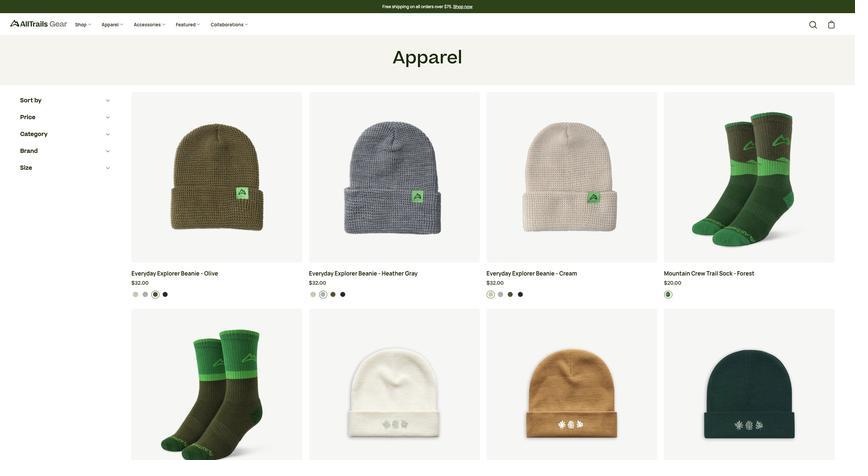 Task type: vqa. For each thing, say whether or not it's contained in the screenshot.
the middle Rover
no



Task type: locate. For each thing, give the bounding box(es) containing it.
option group down everyday explorer beanie - heather gray link
[[309, 291, 480, 298]]

collaborations link
[[206, 16, 254, 33]]

2 heather gray radio from the left
[[497, 291, 505, 298]]

1 vertical spatial shop
[[75, 22, 88, 28]]

2 horizontal spatial $32.00
[[487, 280, 504, 287]]

olive image inside radio
[[330, 292, 336, 297]]

1 black radio from the left
[[161, 291, 170, 298]]

0 vertical spatial apparel
[[102, 22, 120, 28]]

1 beanie from the left
[[181, 270, 200, 277]]

2 olive radio from the left
[[507, 291, 515, 298]]

0 horizontal spatial explorer
[[157, 270, 180, 277]]

0 horizontal spatial shop
[[75, 22, 88, 28]]

Cream radio
[[309, 291, 318, 298], [487, 291, 495, 298]]

black image right olive radio
[[340, 292, 346, 297]]

everyday explorer beanie - heather gray $32.00
[[309, 270, 418, 287]]

2 option group from the left
[[309, 291, 480, 298]]

by
[[35, 96, 42, 104]]

1 $32.00 link from the left
[[132, 280, 303, 287]]

3 black image from the left
[[518, 292, 523, 297]]

3 $32.00 from the left
[[487, 280, 504, 287]]

black radio right olive radio
[[339, 291, 347, 298]]

beanie
[[181, 270, 200, 277], [359, 270, 377, 277], [536, 270, 555, 277]]

beanie inside everyday explorer beanie - olive $32.00
[[181, 270, 200, 277]]

sort
[[20, 96, 33, 104]]

- left cream
[[556, 270, 559, 277]]

- right sock
[[734, 270, 737, 277]]

2 cream image from the left
[[311, 292, 316, 297]]

mountain
[[665, 270, 691, 277]]

2 beanie from the left
[[359, 270, 377, 277]]

0 horizontal spatial everyday
[[132, 270, 156, 277]]

cream radio for everyday explorer beanie - heather gray
[[309, 291, 318, 298]]

heather gray radio right cream image
[[497, 291, 505, 298]]

beanie left olive
[[181, 270, 200, 277]]

toggle plus image inside collaborations link
[[245, 22, 249, 26]]

$32.00 link for olive
[[132, 280, 303, 287]]

everyday for everyday explorer beanie - heather gray
[[309, 270, 334, 277]]

$32.00 inside the everyday explorer beanie - cream $32.00
[[487, 280, 504, 287]]

$32.00 link down everyday explorer beanie - cream link at the right of page
[[487, 280, 658, 287]]

toggle plus image left accessories
[[120, 22, 124, 26]]

forest image
[[666, 292, 671, 297]]

black radio down everyday explorer beanie - olive $32.00 in the left of the page
[[161, 291, 170, 298]]

shop right $75. at the right top
[[454, 4, 464, 9]]

toggle plus image for featured
[[197, 22, 201, 26]]

1 olive radio from the left
[[152, 291, 160, 298]]

cream
[[560, 270, 578, 277]]

black image for everyday explorer beanie - cream
[[518, 292, 523, 297]]

1 horizontal spatial olive image
[[330, 292, 336, 297]]

$32.00 link down everyday explorer beanie - olive link
[[132, 280, 303, 287]]

2 horizontal spatial option group
[[487, 291, 658, 298]]

3 explorer from the left
[[513, 270, 535, 277]]

mountain crew trail sock - forest $20.00
[[665, 270, 755, 287]]

2 olive image from the left
[[330, 292, 336, 297]]

$32.00 up heather gray icon
[[309, 280, 326, 287]]

0 horizontal spatial olive radio
[[152, 291, 160, 298]]

0 horizontal spatial option group
[[132, 291, 303, 298]]

- inside everyday explorer beanie - heather gray $32.00
[[379, 270, 381, 277]]

1 horizontal spatial everyday
[[309, 270, 334, 277]]

toggle plus image
[[88, 22, 92, 26], [120, 22, 124, 26]]

$20.00
[[665, 280, 682, 287]]

everyday inside everyday explorer beanie - heather gray $32.00
[[309, 270, 334, 277]]

beanie left heather
[[359, 270, 377, 277]]

- left olive
[[201, 270, 203, 277]]

heather gray radio for everyday explorer beanie - cream
[[497, 291, 505, 298]]

cream image
[[488, 292, 494, 297]]

gray
[[405, 270, 418, 277]]

$20.00 link
[[665, 280, 836, 287]]

price button
[[20, 109, 111, 126]]

beanie inside the everyday explorer beanie - cream $32.00
[[536, 270, 555, 277]]

1 heather gray radio from the left
[[142, 291, 150, 298]]

accessories link
[[129, 16, 171, 33]]

- for heather
[[379, 270, 381, 277]]

cream image inside option
[[133, 292, 138, 297]]

explorer inside everyday explorer beanie - heather gray $32.00
[[335, 270, 358, 277]]

$32.00 inside everyday explorer beanie - olive $32.00
[[132, 280, 149, 287]]

0 horizontal spatial olive image
[[153, 292, 158, 297]]

1 horizontal spatial heather gray radio
[[497, 291, 505, 298]]

2 toggle plus image from the left
[[120, 22, 124, 26]]

2 horizontal spatial toggle plus image
[[245, 22, 249, 26]]

$32.00 up cream image
[[487, 280, 504, 287]]

explorer
[[157, 270, 180, 277], [335, 270, 358, 277], [513, 270, 535, 277]]

olive image
[[153, 292, 158, 297], [330, 292, 336, 297], [508, 292, 514, 297]]

1 cream radio from the left
[[309, 291, 318, 298]]

2 horizontal spatial black radio
[[517, 291, 525, 298]]

1 horizontal spatial toggle plus image
[[197, 22, 201, 26]]

2 horizontal spatial beanie
[[536, 270, 555, 277]]

olive image right cream image
[[508, 292, 514, 297]]

$32.00 link for cream
[[487, 280, 658, 287]]

black image for everyday explorer beanie - olive
[[163, 292, 168, 297]]

all
[[416, 4, 421, 9]]

beanie left cream
[[536, 270, 555, 277]]

toggle plus image inside accessories link
[[162, 22, 166, 26]]

Olive radio
[[152, 291, 160, 298], [507, 291, 515, 298]]

2 toggle plus image from the left
[[197, 22, 201, 26]]

everyday inside the everyday explorer beanie - cream $32.00
[[487, 270, 512, 277]]

$32.00 up cream option
[[132, 280, 149, 287]]

3 $32.00 link from the left
[[487, 280, 658, 287]]

$32.00
[[132, 280, 149, 287], [309, 280, 326, 287], [487, 280, 504, 287]]

toggle plus image inside the apparel link
[[120, 22, 124, 26]]

1 horizontal spatial explorer
[[335, 270, 358, 277]]

0 horizontal spatial cream image
[[133, 292, 138, 297]]

olive radio right cream option
[[152, 291, 160, 298]]

- inside the everyday explorer beanie - cream $32.00
[[556, 270, 559, 277]]

olive image right cream option
[[153, 292, 158, 297]]

featured
[[176, 22, 197, 28]]

heather gray image right cream option
[[143, 292, 148, 297]]

cream image
[[133, 292, 138, 297], [311, 292, 316, 297]]

1 horizontal spatial option group
[[309, 291, 480, 298]]

explorer inside everyday explorer beanie - olive $32.00
[[157, 270, 180, 277]]

0 horizontal spatial toggle plus image
[[162, 22, 166, 26]]

beanie inside everyday explorer beanie - heather gray $32.00
[[359, 270, 377, 277]]

1 horizontal spatial $32.00 link
[[309, 280, 480, 287]]

black image down the everyday explorer beanie - cream $32.00
[[518, 292, 523, 297]]

everyday explorer beanie - cream link
[[487, 270, 658, 278]]

everyday explorer beanie - heather gray link
[[309, 270, 480, 278]]

explorer for cream
[[513, 270, 535, 277]]

everyday up cream option
[[132, 270, 156, 277]]

1 - from the left
[[201, 270, 203, 277]]

0 horizontal spatial black radio
[[161, 291, 170, 298]]

2 $32.00 from the left
[[309, 280, 326, 287]]

black image down everyday explorer beanie - olive $32.00 in the left of the page
[[163, 292, 168, 297]]

0 horizontal spatial $32.00
[[132, 280, 149, 287]]

1 horizontal spatial apparel
[[393, 45, 463, 71]]

everyday up heather gray icon
[[309, 270, 334, 277]]

2 heather gray image from the left
[[498, 292, 504, 297]]

option group down everyday explorer beanie - cream link at the right of page
[[487, 291, 658, 298]]

heather gray image right cream image
[[498, 292, 504, 297]]

- left heather
[[379, 270, 381, 277]]

toggle plus image inside shop link
[[88, 22, 92, 26]]

Heather Gray radio
[[319, 291, 327, 298]]

- for olive
[[201, 270, 203, 277]]

mountain crew trail sock - forest link
[[665, 270, 836, 278]]

black radio for everyday explorer beanie - olive
[[161, 291, 170, 298]]

1 horizontal spatial shop
[[454, 4, 464, 9]]

3 olive image from the left
[[508, 292, 514, 297]]

everyday up cream image
[[487, 270, 512, 277]]

1 horizontal spatial black radio
[[339, 291, 347, 298]]

Black radio
[[161, 291, 170, 298], [339, 291, 347, 298], [517, 291, 525, 298]]

3 - from the left
[[556, 270, 559, 277]]

2 explorer from the left
[[335, 270, 358, 277]]

1 black image from the left
[[163, 292, 168, 297]]

2 black radio from the left
[[339, 291, 347, 298]]

2 - from the left
[[379, 270, 381, 277]]

1 $32.00 from the left
[[132, 280, 149, 287]]

2 $32.00 link from the left
[[309, 280, 480, 287]]

-
[[201, 270, 203, 277], [379, 270, 381, 277], [556, 270, 559, 277], [734, 270, 737, 277]]

1 horizontal spatial beanie
[[359, 270, 377, 277]]

2 horizontal spatial olive image
[[508, 292, 514, 297]]

Heather Gray radio
[[142, 291, 150, 298], [497, 291, 505, 298]]

olive radio for everyday explorer beanie - cream
[[507, 291, 515, 298]]

2 horizontal spatial explorer
[[513, 270, 535, 277]]

0 horizontal spatial cream radio
[[309, 291, 318, 298]]

option group for olive
[[132, 291, 303, 298]]

2 everyday from the left
[[309, 270, 334, 277]]

toggle plus image
[[162, 22, 166, 26], [197, 22, 201, 26], [245, 22, 249, 26]]

2 horizontal spatial everyday
[[487, 270, 512, 277]]

Olive radio
[[329, 291, 337, 298]]

beanie for olive
[[181, 270, 200, 277]]

olive radio right cream image
[[507, 291, 515, 298]]

3 everyday from the left
[[487, 270, 512, 277]]

1 horizontal spatial toggle plus image
[[120, 22, 124, 26]]

1 option group from the left
[[132, 291, 303, 298]]

apparel
[[102, 22, 120, 28], [393, 45, 463, 71]]

everyday for everyday explorer beanie - cream
[[487, 270, 512, 277]]

3 option group from the left
[[487, 291, 658, 298]]

0 horizontal spatial beanie
[[181, 270, 200, 277]]

heather gray radio right cream option
[[142, 291, 150, 298]]

explorer inside the everyday explorer beanie - cream $32.00
[[513, 270, 535, 277]]

0 horizontal spatial toggle plus image
[[88, 22, 92, 26]]

- inside "mountain crew trail sock - forest $20.00"
[[734, 270, 737, 277]]

1 horizontal spatial olive radio
[[507, 291, 515, 298]]

olive image right heather gray option
[[330, 292, 336, 297]]

- inside everyday explorer beanie - olive $32.00
[[201, 270, 203, 277]]

shipping
[[392, 4, 409, 9]]

1 explorer from the left
[[157, 270, 180, 277]]

0 horizontal spatial heather gray image
[[143, 292, 148, 297]]

2 cream radio from the left
[[487, 291, 495, 298]]

on
[[410, 4, 415, 9]]

toggle plus image inside featured link
[[197, 22, 201, 26]]

over
[[435, 4, 444, 9]]

$32.00 link down everyday explorer beanie - heather gray link
[[309, 280, 480, 287]]

3 black radio from the left
[[517, 291, 525, 298]]

1 toggle plus image from the left
[[88, 22, 92, 26]]

3 toggle plus image from the left
[[245, 22, 249, 26]]

2 horizontal spatial black image
[[518, 292, 523, 297]]

$32.00 link
[[132, 280, 303, 287], [309, 280, 480, 287], [487, 280, 658, 287]]

sock
[[720, 270, 733, 277]]

1 horizontal spatial black image
[[340, 292, 346, 297]]

1 everyday from the left
[[132, 270, 156, 277]]

0 horizontal spatial $32.00 link
[[132, 280, 303, 287]]

1 olive image from the left
[[153, 292, 158, 297]]

0 horizontal spatial apparel
[[102, 22, 120, 28]]

everyday inside everyday explorer beanie - olive $32.00
[[132, 270, 156, 277]]

option group
[[132, 291, 303, 298], [309, 291, 480, 298], [487, 291, 658, 298]]

0 horizontal spatial black image
[[163, 292, 168, 297]]

orders
[[421, 4, 434, 9]]

everyday
[[132, 270, 156, 277], [309, 270, 334, 277], [487, 270, 512, 277]]

1 cream image from the left
[[133, 292, 138, 297]]

0 horizontal spatial heather gray radio
[[142, 291, 150, 298]]

1 toggle plus image from the left
[[162, 22, 166, 26]]

toggle plus image left the apparel link
[[88, 22, 92, 26]]

1 horizontal spatial cream image
[[311, 292, 316, 297]]

option group down everyday explorer beanie - olive link
[[132, 291, 303, 298]]

1 horizontal spatial cream radio
[[487, 291, 495, 298]]

Cream radio
[[132, 291, 140, 298]]

cream image for everyday explorer beanie - heather gray
[[311, 292, 316, 297]]

everyday for everyday explorer beanie - olive
[[132, 270, 156, 277]]

4 - from the left
[[734, 270, 737, 277]]

black image
[[163, 292, 168, 297], [340, 292, 346, 297], [518, 292, 523, 297]]

1 heather gray image from the left
[[143, 292, 148, 297]]

explorer for heather
[[335, 270, 358, 277]]

free
[[383, 4, 391, 9]]

2 black image from the left
[[340, 292, 346, 297]]

3 beanie from the left
[[536, 270, 555, 277]]

forest
[[738, 270, 755, 277]]

0 vertical spatial shop
[[454, 4, 464, 9]]

shop left the apparel link
[[75, 22, 88, 28]]

2 horizontal spatial $32.00 link
[[487, 280, 658, 287]]

shop
[[454, 4, 464, 9], [75, 22, 88, 28]]

brand
[[20, 147, 38, 155]]

1 horizontal spatial heather gray image
[[498, 292, 504, 297]]

black radio down the everyday explorer beanie - cream $32.00
[[517, 291, 525, 298]]

heather gray image
[[143, 292, 148, 297], [498, 292, 504, 297]]

heather
[[382, 270, 404, 277]]

- for cream
[[556, 270, 559, 277]]

black image for everyday explorer beanie - heather gray
[[340, 292, 346, 297]]

1 horizontal spatial $32.00
[[309, 280, 326, 287]]



Task type: describe. For each thing, give the bounding box(es) containing it.
cream radio for everyday explorer beanie - cream
[[487, 291, 495, 298]]

Forest radio
[[665, 291, 673, 298]]

collaborations
[[211, 22, 245, 28]]

heather gray radio for everyday explorer beanie - olive
[[142, 291, 150, 298]]

olive radio for everyday explorer beanie - olive
[[152, 291, 160, 298]]

size
[[20, 164, 32, 172]]

black radio for everyday explorer beanie - cream
[[517, 291, 525, 298]]

toggle plus image for apparel
[[120, 22, 124, 26]]

black radio for everyday explorer beanie - heather gray
[[339, 291, 347, 298]]

trail
[[707, 270, 719, 277]]

crew
[[692, 270, 706, 277]]

option group for heather
[[309, 291, 480, 298]]

featured link
[[171, 16, 206, 33]]

now
[[465, 4, 473, 9]]

heather gray image for everyday explorer beanie - cream
[[498, 292, 504, 297]]

$32.00 for everyday explorer beanie - olive
[[132, 280, 149, 287]]

everyday explorer beanie - olive link
[[132, 270, 303, 278]]

explorer for olive
[[157, 270, 180, 277]]

olive image for everyday explorer beanie - heather gray
[[330, 292, 336, 297]]

olive
[[204, 270, 218, 277]]

category button
[[20, 126, 111, 143]]

toggle plus image for shop
[[88, 22, 92, 26]]

toggle plus image for accessories
[[162, 22, 166, 26]]

shop now link
[[454, 4, 473, 10]]

category
[[20, 130, 48, 138]]

olive image for everyday explorer beanie - cream
[[508, 292, 514, 297]]

free shipping on all orders over $75. shop now
[[383, 4, 473, 9]]

heather gray image for everyday explorer beanie - olive
[[143, 292, 148, 297]]

shop link
[[70, 16, 97, 33]]

everyday explorer beanie - cream $32.00
[[487, 270, 578, 287]]

$32.00 inside everyday explorer beanie - heather gray $32.00
[[309, 280, 326, 287]]

price
[[20, 113, 35, 121]]

size button
[[20, 159, 111, 176]]

option group for cream
[[487, 291, 658, 298]]

sort by
[[20, 96, 42, 104]]

beanie for heather
[[359, 270, 377, 277]]

toggle plus image for collaborations
[[245, 22, 249, 26]]

accessories
[[134, 22, 162, 28]]

$32.00 link for heather
[[309, 280, 480, 287]]

brand button
[[20, 143, 111, 159]]

heather gray image
[[321, 292, 326, 297]]

sort by button
[[20, 92, 111, 109]]

olive image for everyday explorer beanie - olive
[[153, 292, 158, 297]]

1 vertical spatial apparel
[[393, 45, 463, 71]]

beanie for cream
[[536, 270, 555, 277]]

$32.00 for everyday explorer beanie - cream
[[487, 280, 504, 287]]

$75.
[[445, 4, 453, 9]]

everyday explorer beanie - olive $32.00
[[132, 270, 218, 287]]

apparel link
[[97, 16, 129, 33]]

cream image for everyday explorer beanie - olive
[[133, 292, 138, 297]]



